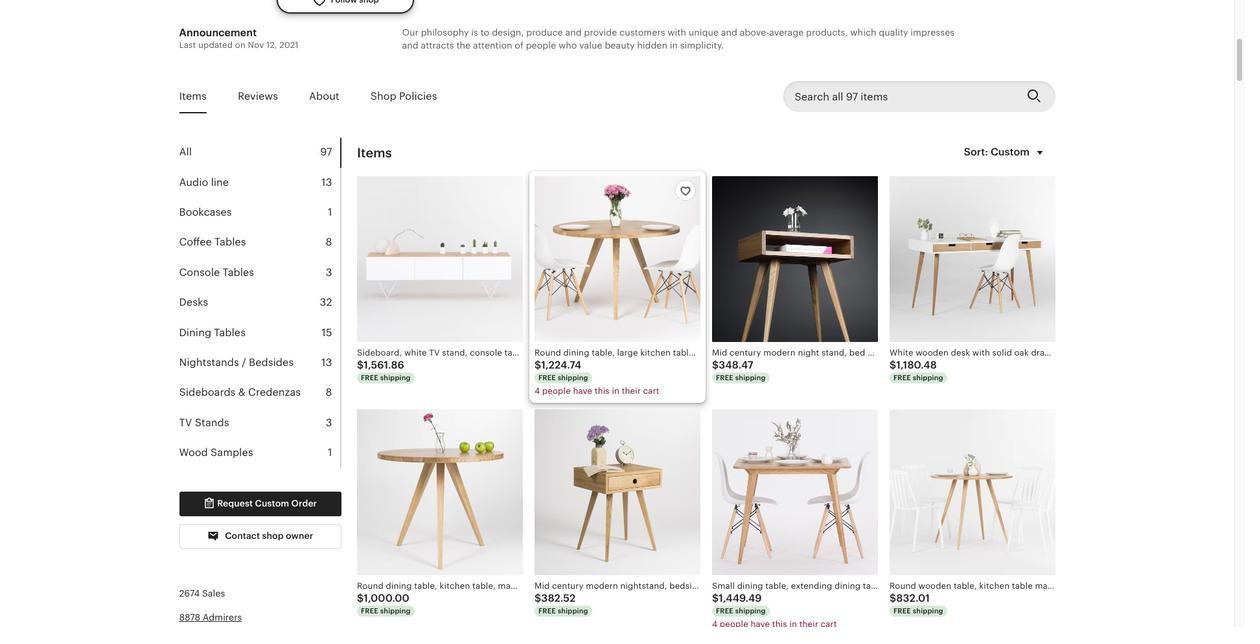 Task type: describe. For each thing, give the bounding box(es) containing it.
8878 admirers link
[[179, 613, 242, 623]]

their
[[622, 387, 641, 396]]

shipping for 1,449.49
[[735, 607, 765, 615]]

small dining table, extending dining table for small space, extendable table made of oak, compact dining table, small dining room furniture image
[[712, 410, 878, 576]]

round dining table, large kitchen table, made of solid oak wood; limited-time offer: free & fast shipping image
[[534, 176, 700, 342]]

above-
[[740, 27, 769, 38]]

tables for coffee tables
[[214, 236, 246, 249]]

in inside our philosophy is to design, produce and provide customers with unique and above-average products, which quality impresses and attracts the attention of people who value beauty hidden in simplicity.
[[670, 40, 678, 50]]

832.01
[[896, 593, 930, 605]]

tab containing desks
[[179, 288, 340, 318]]

mid century modern nightstand, bedside table, end table with solid oak wood drawer; limited-time offer: free & fast shipping image
[[534, 410, 700, 576]]

all
[[179, 146, 192, 158]]

free inside round dining table, kitchen table, made of solid oak wood $ 1,000.00 free shipping
[[361, 607, 378, 615]]

$ for 1,224.74
[[534, 359, 541, 372]]

policies
[[399, 90, 437, 102]]

$ 1,224.74 free shipping 4 people have this in their cart
[[534, 359, 659, 396]]

$ 832.01 free shipping
[[889, 593, 943, 615]]

simplicity.
[[680, 40, 724, 50]]

bookcases
[[179, 206, 232, 218]]

produce
[[526, 27, 563, 38]]

tab containing console tables
[[179, 258, 340, 288]]

382.52
[[541, 593, 575, 605]]

sideboard,
[[357, 348, 402, 358]]

1,224.74
[[541, 359, 581, 372]]

tv inside the "sideboard, white tv stand, console table, minimalist, mid century modern $ 1,561.86 free shipping"
[[429, 348, 440, 358]]

contact shop owner
[[223, 530, 313, 541]]

order
[[291, 498, 317, 508]]

which
[[850, 27, 876, 38]]

round dining table, kitchen table, made of solid oak wood $ 1,000.00 free shipping
[[357, 581, 595, 615]]

nightstands
[[179, 356, 239, 369]]

dining
[[386, 581, 412, 591]]

about
[[309, 90, 339, 102]]

tv inside 'sections' tab list
[[179, 417, 192, 429]]

tab containing coffee tables
[[179, 228, 340, 258]]

3 for console tables
[[326, 266, 332, 279]]

people inside $ 1,224.74 free shipping 4 people have this in their cart
[[542, 387, 570, 396]]

modern
[[629, 348, 661, 358]]

$ for 1,449.49
[[712, 593, 719, 605]]

credenzas
[[248, 386, 301, 399]]

shop policies
[[370, 90, 437, 102]]

coffee tables
[[179, 236, 246, 249]]

2 horizontal spatial and
[[721, 27, 737, 38]]

tv stands
[[179, 417, 229, 429]]

kitchen
[[439, 581, 470, 591]]

average
[[769, 27, 804, 38]]

tab containing dining tables
[[179, 318, 340, 348]]

custom for sort:
[[990, 146, 1029, 158]]

3 for tv stands
[[326, 417, 332, 429]]

1 horizontal spatial table,
[[472, 581, 495, 591]]

sort: custom button
[[956, 138, 1055, 169]]

wood
[[179, 447, 208, 459]]

products,
[[806, 27, 848, 38]]

$ 348.47 free shipping
[[712, 359, 765, 382]]

13 for audio line
[[321, 176, 332, 188]]

shipping for 832.01
[[913, 607, 943, 615]]

sideboard, white tv stand, console table, minimalist, mid century modern image
[[357, 176, 523, 342]]

shipping for 1,224.74
[[557, 374, 588, 382]]

have
[[573, 387, 592, 396]]

97
[[320, 146, 332, 158]]

free for 1,180.48
[[893, 374, 911, 382]]

owner
[[286, 530, 313, 541]]

white wooden desk with solid oak drawers, mid century modern; limited-time offer: free & fast shipping image
[[889, 176, 1055, 342]]

mid
[[577, 348, 593, 358]]

who
[[559, 40, 577, 50]]

free for 1,449.49
[[716, 607, 733, 615]]

tab containing sideboards & credenzas
[[179, 378, 340, 408]]

console
[[470, 348, 502, 358]]

to
[[481, 27, 490, 38]]

sales
[[202, 588, 225, 599]]

announcement
[[179, 27, 257, 39]]

$ for 1,180.48
[[889, 359, 896, 372]]

round
[[357, 581, 383, 591]]

15
[[322, 326, 332, 339]]

tables for dining tables
[[214, 326, 246, 339]]

1,449.49
[[719, 593, 762, 605]]

value
[[579, 40, 602, 50]]

12,
[[266, 40, 277, 50]]

white
[[404, 348, 427, 358]]

1,000.00
[[363, 593, 409, 605]]

tables for console tables
[[223, 266, 254, 279]]

0 horizontal spatial and
[[402, 40, 418, 50]]

cart
[[643, 387, 659, 396]]

dining tables
[[179, 326, 246, 339]]

0 vertical spatial items
[[179, 90, 207, 102]]

reviews link
[[238, 82, 278, 112]]

is
[[471, 27, 478, 38]]

1 for bookcases
[[328, 206, 332, 218]]

console tables
[[179, 266, 254, 279]]

tab containing nightstands / bedsides
[[179, 348, 340, 378]]

sort: custom
[[964, 146, 1029, 158]]

admirers
[[203, 613, 242, 623]]

$ 1,449.49 free shipping
[[712, 593, 765, 615]]

customers
[[620, 27, 665, 38]]

beauty
[[605, 40, 635, 50]]

request
[[217, 498, 253, 508]]

2674 sales
[[179, 588, 225, 599]]

sections tab list
[[179, 138, 341, 468]]

nightstands / bedsides
[[179, 356, 294, 369]]

hidden
[[637, 40, 667, 50]]

made
[[498, 581, 521, 591]]

1,180.48
[[896, 359, 937, 372]]

design,
[[492, 27, 524, 38]]

8878 admirers
[[179, 613, 242, 623]]

request custom order
[[215, 498, 317, 508]]



Task type: vqa. For each thing, say whether or not it's contained in the screenshot.
$ 1,449.49 FREE SHIPPING
yes



Task type: locate. For each thing, give the bounding box(es) containing it.
2 8 from the top
[[326, 386, 332, 399]]

people inside our philosophy is to design, produce and provide customers with unique and above-average products, which quality impresses and attracts the attention of people who value beauty hidden in simplicity.
[[526, 40, 556, 50]]

free for 832.01
[[893, 607, 911, 615]]

this
[[594, 387, 609, 396]]

and left above-
[[721, 27, 737, 38]]

0 vertical spatial 1
[[328, 206, 332, 218]]

tables right console
[[223, 266, 254, 279]]

last
[[179, 40, 196, 50]]

1 vertical spatial tables
[[223, 266, 254, 279]]

1 horizontal spatial tv
[[429, 348, 440, 358]]

request custom order link
[[179, 492, 341, 516]]

tab up the line
[[179, 138, 340, 168]]

$ inside the "sideboard, white tv stand, console table, minimalist, mid century modern $ 1,561.86 free shipping"
[[357, 359, 363, 372]]

1 horizontal spatial items
[[357, 146, 392, 160]]

8878
[[179, 613, 200, 623]]

stand,
[[442, 348, 467, 358]]

coffee
[[179, 236, 212, 249]]

table, right 'console'
[[504, 348, 527, 358]]

0 horizontal spatial custom
[[255, 498, 289, 508]]

in right this
[[612, 387, 619, 396]]

4
[[534, 387, 540, 396]]

shipping down the 1,180.48
[[913, 374, 943, 382]]

$ inside '$ 1,180.48 free shipping'
[[889, 359, 896, 372]]

0 vertical spatial in
[[670, 40, 678, 50]]

century
[[595, 348, 626, 358]]

0 horizontal spatial table,
[[414, 581, 437, 591]]

3
[[326, 266, 332, 279], [326, 417, 332, 429]]

$ 1,180.48 free shipping
[[889, 359, 943, 382]]

shipping inside $ 1,224.74 free shipping 4 people have this in their cart
[[557, 374, 588, 382]]

1 13 from the top
[[321, 176, 332, 188]]

1 vertical spatial in
[[612, 387, 619, 396]]

stands
[[195, 417, 229, 429]]

1 vertical spatial tv
[[179, 417, 192, 429]]

audio
[[179, 176, 208, 188]]

tables up nightstands / bedsides
[[214, 326, 246, 339]]

0 vertical spatial tables
[[214, 236, 246, 249]]

&
[[238, 386, 246, 399]]

$ inside $ 832.01 free shipping
[[889, 593, 896, 605]]

13 down '15'
[[321, 356, 332, 369]]

tab down console tables
[[179, 288, 340, 318]]

shipping inside $ 1,449.49 free shipping
[[735, 607, 765, 615]]

1 vertical spatial items
[[357, 146, 392, 160]]

$ inside the $ 382.52 free shipping
[[534, 593, 541, 605]]

8 for coffee tables
[[326, 236, 332, 249]]

$ 382.52 free shipping
[[534, 593, 588, 615]]

sideboard, white tv stand, console table, minimalist, mid century modern $ 1,561.86 free shipping
[[357, 348, 661, 382]]

1 8 from the top
[[326, 236, 332, 249]]

tab up request custom order at left bottom
[[179, 438, 340, 468]]

4 tab from the top
[[179, 228, 340, 258]]

table, right dining
[[414, 581, 437, 591]]

$ for 832.01
[[889, 593, 896, 605]]

shop
[[370, 90, 396, 102]]

7 tab from the top
[[179, 318, 340, 348]]

free inside $ 1,224.74 free shipping 4 people have this in their cart
[[538, 374, 556, 382]]

items right 97
[[357, 146, 392, 160]]

1 1 from the top
[[328, 206, 332, 218]]

2 1 from the top
[[328, 447, 332, 459]]

shipping down 1,561.86
[[380, 374, 410, 382]]

shipping
[[380, 374, 410, 382], [557, 374, 588, 382], [735, 374, 765, 382], [913, 374, 943, 382], [380, 607, 410, 615], [557, 607, 588, 615], [735, 607, 765, 615], [913, 607, 943, 615]]

6 tab from the top
[[179, 288, 340, 318]]

free down 1,561.86
[[361, 374, 378, 382]]

custom for request
[[255, 498, 289, 508]]

shipping down 1,449.49
[[735, 607, 765, 615]]

people right 4
[[542, 387, 570, 396]]

tab down credenzas
[[179, 408, 340, 438]]

2 vertical spatial tables
[[214, 326, 246, 339]]

of
[[515, 40, 524, 50], [523, 581, 531, 591]]

shipping for 348.47
[[735, 374, 765, 382]]

table, inside the "sideboard, white tv stand, console table, minimalist, mid century modern $ 1,561.86 free shipping"
[[504, 348, 527, 358]]

0 vertical spatial 13
[[321, 176, 332, 188]]

$ inside $ 1,224.74 free shipping 4 people have this in their cart
[[534, 359, 541, 372]]

custom inside dropdown button
[[990, 146, 1029, 158]]

1 3 from the top
[[326, 266, 332, 279]]

$ inside $ 348.47 free shipping
[[712, 359, 719, 372]]

about link
[[309, 82, 339, 112]]

shop
[[262, 530, 284, 541]]

people
[[526, 40, 556, 50], [542, 387, 570, 396]]

0 horizontal spatial in
[[612, 387, 619, 396]]

shipping inside '$ 1,180.48 free shipping'
[[913, 374, 943, 382]]

$ inside $ 1,449.49 free shipping
[[712, 593, 719, 605]]

tab
[[179, 138, 340, 168], [179, 168, 340, 198], [179, 198, 340, 228], [179, 228, 340, 258], [179, 258, 340, 288], [179, 288, 340, 318], [179, 318, 340, 348], [179, 348, 340, 378], [179, 378, 340, 408], [179, 408, 340, 438], [179, 438, 340, 468]]

/
[[242, 356, 246, 369]]

nov
[[248, 40, 264, 50]]

contact shop owner button
[[179, 524, 341, 549]]

free down 832.01
[[893, 607, 911, 615]]

tab down the bedsides
[[179, 378, 340, 408]]

0 horizontal spatial items
[[179, 90, 207, 102]]

shipping inside the "sideboard, white tv stand, console table, minimalist, mid century modern $ 1,561.86 free shipping"
[[380, 374, 410, 382]]

2674
[[179, 588, 200, 599]]

of inside our philosophy is to design, produce and provide customers with unique and above-average products, which quality impresses and attracts the attention of people who value beauty hidden in simplicity.
[[515, 40, 524, 50]]

shop policies link
[[370, 82, 437, 112]]

Search all 97 items text field
[[783, 81, 1016, 112]]

people down the "produce"
[[526, 40, 556, 50]]

free up 4
[[538, 374, 556, 382]]

line
[[211, 176, 229, 188]]

console
[[179, 266, 220, 279]]

tables up console tables
[[214, 236, 246, 249]]

2021
[[279, 40, 299, 50]]

tab up credenzas
[[179, 348, 340, 378]]

shipping inside the $ 382.52 free shipping
[[557, 607, 588, 615]]

tab containing audio line
[[179, 168, 340, 198]]

provide
[[584, 27, 617, 38]]

and up who
[[565, 27, 582, 38]]

free for 348.47
[[716, 374, 733, 382]]

8 up the '32'
[[326, 236, 332, 249]]

1
[[328, 206, 332, 218], [328, 447, 332, 459]]

free down 1,000.00 at the bottom of page
[[361, 607, 378, 615]]

items
[[179, 90, 207, 102], [357, 146, 392, 160]]

shipping inside $ 348.47 free shipping
[[735, 374, 765, 382]]

free inside $ 832.01 free shipping
[[893, 607, 911, 615]]

tab down the line
[[179, 198, 340, 228]]

round wooden table, kitchen table made of solid oak, scandinavian design; limited-time offer: free & fast shipping image
[[889, 410, 1055, 576]]

free down the 1,180.48
[[893, 374, 911, 382]]

contact
[[225, 530, 260, 541]]

free down 1,449.49
[[716, 607, 733, 615]]

1 vertical spatial 8
[[326, 386, 332, 399]]

2 13 from the top
[[321, 356, 332, 369]]

tab up console tables
[[179, 228, 340, 258]]

free inside the $ 382.52 free shipping
[[538, 607, 556, 615]]

9 tab from the top
[[179, 378, 340, 408]]

$ for 348.47
[[712, 359, 719, 372]]

our philosophy is to design, produce and provide customers with unique and above-average products, which quality impresses and attracts the attention of people who value beauty hidden in simplicity.
[[402, 27, 955, 50]]

free down 348.47
[[716, 374, 733, 382]]

tab containing wood samples
[[179, 438, 340, 468]]

of down design,
[[515, 40, 524, 50]]

unique
[[689, 27, 719, 38]]

free down the 382.52 at the bottom of the page
[[538, 607, 556, 615]]

8 tab from the top
[[179, 348, 340, 378]]

wood samples
[[179, 447, 253, 459]]

shipping down 832.01
[[913, 607, 943, 615]]

minimalist,
[[530, 348, 575, 358]]

tab containing bookcases
[[179, 198, 340, 228]]

on
[[235, 40, 246, 50]]

mid century modern night stand, bed side table, with open shelf, made of oak wood image
[[712, 176, 878, 342]]

of inside round dining table, kitchen table, made of solid oak wood $ 1,000.00 free shipping
[[523, 581, 531, 591]]

free inside '$ 1,180.48 free shipping'
[[893, 374, 911, 382]]

our
[[402, 27, 419, 38]]

free inside $ 348.47 free shipping
[[716, 374, 733, 382]]

0 vertical spatial people
[[526, 40, 556, 50]]

oak
[[556, 581, 570, 591]]

$ for 382.52
[[534, 593, 541, 605]]

impresses
[[911, 27, 955, 38]]

in down with
[[670, 40, 678, 50]]

11 tab from the top
[[179, 438, 340, 468]]

10 tab from the top
[[179, 408, 340, 438]]

attracts
[[421, 40, 454, 50]]

1 horizontal spatial and
[[565, 27, 582, 38]]

shipping inside round dining table, kitchen table, made of solid oak wood $ 1,000.00 free shipping
[[380, 607, 410, 615]]

free
[[361, 374, 378, 382], [538, 374, 556, 382], [716, 374, 733, 382], [893, 374, 911, 382], [361, 607, 378, 615], [538, 607, 556, 615], [716, 607, 733, 615], [893, 607, 911, 615]]

items down last
[[179, 90, 207, 102]]

1 vertical spatial 3
[[326, 417, 332, 429]]

wood
[[572, 581, 595, 591]]

2 horizontal spatial table,
[[504, 348, 527, 358]]

1 vertical spatial of
[[523, 581, 531, 591]]

table, left made
[[472, 581, 495, 591]]

0 vertical spatial of
[[515, 40, 524, 50]]

free inside the "sideboard, white tv stand, console table, minimalist, mid century modern $ 1,561.86 free shipping"
[[361, 374, 378, 382]]

updated
[[198, 40, 233, 50]]

bedsides
[[249, 356, 294, 369]]

items link
[[179, 82, 207, 112]]

2 tab from the top
[[179, 168, 340, 198]]

sort:
[[964, 146, 988, 158]]

348.47
[[719, 359, 753, 372]]

tab containing all
[[179, 138, 340, 168]]

sideboards & credenzas
[[179, 386, 301, 399]]

1 vertical spatial 1
[[328, 447, 332, 459]]

0 vertical spatial tv
[[429, 348, 440, 358]]

and down the our
[[402, 40, 418, 50]]

desks
[[179, 296, 208, 309]]

free for 382.52
[[538, 607, 556, 615]]

13 down 97
[[321, 176, 332, 188]]

shipping down 1,000.00 at the bottom of page
[[380, 607, 410, 615]]

samples
[[211, 447, 253, 459]]

tab up the bedsides
[[179, 318, 340, 348]]

13 for nightstands / bedsides
[[321, 356, 332, 369]]

tab up bookcases
[[179, 168, 340, 198]]

dining
[[179, 326, 211, 339]]

tables
[[214, 236, 246, 249], [223, 266, 254, 279], [214, 326, 246, 339]]

8
[[326, 236, 332, 249], [326, 386, 332, 399]]

tv right "white"
[[429, 348, 440, 358]]

tab containing tv stands
[[179, 408, 340, 438]]

1 horizontal spatial custom
[[990, 146, 1029, 158]]

shipping down the 382.52 at the bottom of the page
[[557, 607, 588, 615]]

shipping up have
[[557, 374, 588, 382]]

0 vertical spatial 8
[[326, 236, 332, 249]]

shipping for 1,180.48
[[913, 374, 943, 382]]

free for 1,224.74
[[538, 374, 556, 382]]

5 tab from the top
[[179, 258, 340, 288]]

shipping down 348.47
[[735, 374, 765, 382]]

in inside $ 1,224.74 free shipping 4 people have this in their cart
[[612, 387, 619, 396]]

audio line
[[179, 176, 229, 188]]

custom left order at the bottom left
[[255, 498, 289, 508]]

attention
[[473, 40, 512, 50]]

with
[[668, 27, 686, 38]]

shipping for 382.52
[[557, 607, 588, 615]]

0 vertical spatial custom
[[990, 146, 1029, 158]]

announcement last updated on nov 12, 2021
[[179, 27, 299, 50]]

of left solid
[[523, 581, 531, 591]]

1 vertical spatial people
[[542, 387, 570, 396]]

shipping inside $ 832.01 free shipping
[[913, 607, 943, 615]]

8 right credenzas
[[326, 386, 332, 399]]

8 for sideboards & credenzas
[[326, 386, 332, 399]]

3 tab from the top
[[179, 198, 340, 228]]

1 tab from the top
[[179, 138, 340, 168]]

1 horizontal spatial in
[[670, 40, 678, 50]]

custom right sort:
[[990, 146, 1029, 158]]

1 vertical spatial custom
[[255, 498, 289, 508]]

1 vertical spatial 13
[[321, 356, 332, 369]]

1 for wood samples
[[328, 447, 332, 459]]

$ inside round dining table, kitchen table, made of solid oak wood $ 1,000.00 free shipping
[[357, 593, 363, 605]]

0 horizontal spatial tv
[[179, 417, 192, 429]]

philosophy
[[421, 27, 469, 38]]

tab down coffee tables
[[179, 258, 340, 288]]

0 vertical spatial 3
[[326, 266, 332, 279]]

tv left stands
[[179, 417, 192, 429]]

round dining table, kitchen table, made of solid oak wood image
[[357, 410, 523, 576]]

2 3 from the top
[[326, 417, 332, 429]]

sideboards
[[179, 386, 236, 399]]

free inside $ 1,449.49 free shipping
[[716, 607, 733, 615]]



